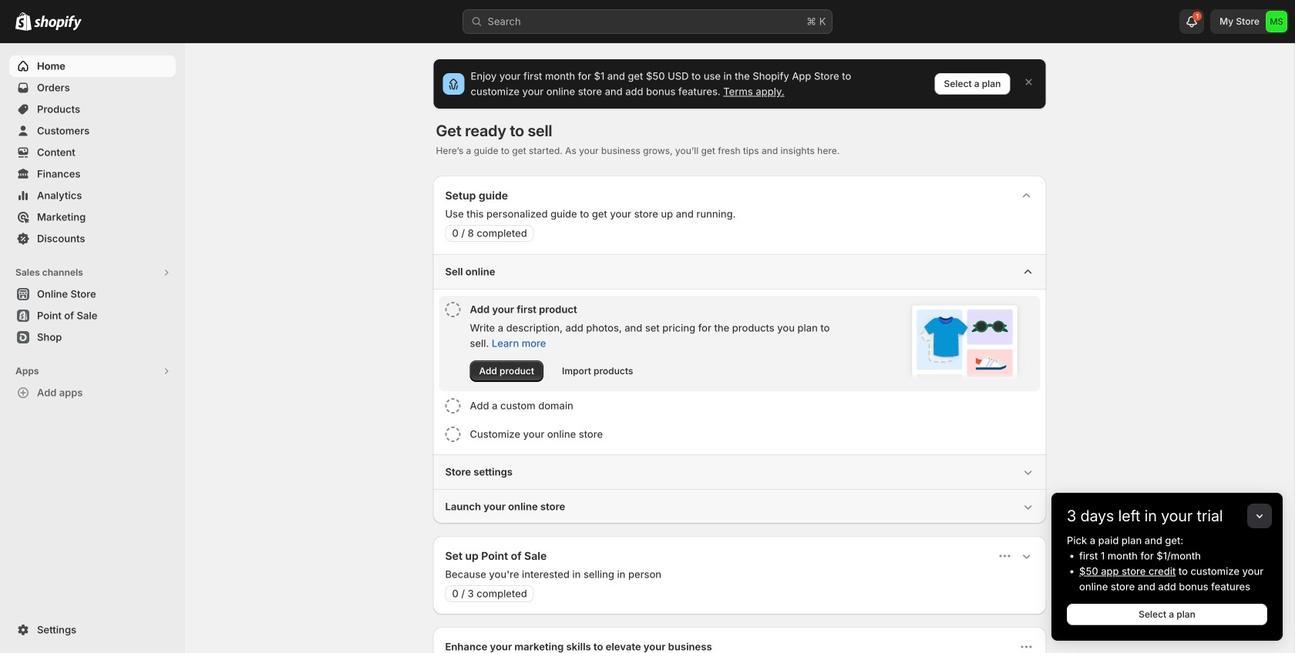 Task type: vqa. For each thing, say whether or not it's contained in the screenshot.
the '0.00' text box
no



Task type: describe. For each thing, give the bounding box(es) containing it.
sell online group
[[433, 254, 1047, 455]]

guide categories group
[[433, 254, 1047, 524]]

mark customize your online store as done image
[[445, 427, 461, 443]]

shopify image
[[15, 12, 32, 31]]

mark add your first product as done image
[[445, 302, 461, 318]]

shopify image
[[34, 15, 82, 31]]

add a custom domain group
[[439, 393, 1041, 420]]



Task type: locate. For each thing, give the bounding box(es) containing it.
my store image
[[1266, 11, 1288, 32]]

mark add a custom domain as done image
[[445, 399, 461, 414]]

setup guide region
[[433, 176, 1047, 524]]

add your first product group
[[439, 296, 1041, 392]]

customize your online store group
[[439, 421, 1041, 449]]



